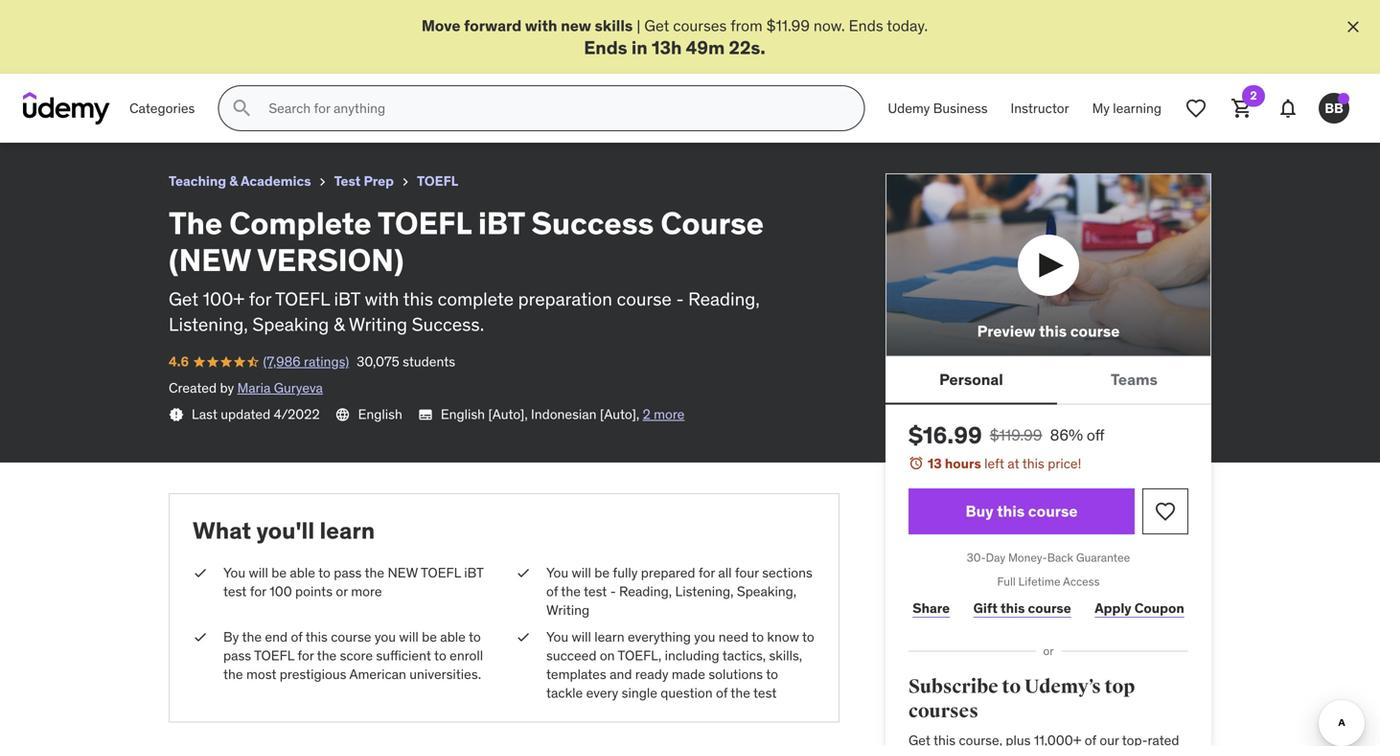 Task type: describe. For each thing, give the bounding box(es) containing it.
share
[[913, 600, 950, 618]]

udemy
[[888, 100, 930, 117]]

guryeva
[[274, 380, 323, 397]]

0 vertical spatial more
[[654, 406, 685, 423]]

to up universities.
[[434, 647, 446, 665]]

100
[[270, 583, 292, 601]]

solutions
[[709, 666, 763, 683]]

shopping cart with 2 items image
[[1231, 97, 1254, 120]]

subscribe to udemy's top courses
[[909, 676, 1135, 724]]

preview this course button
[[886, 174, 1212, 357]]

will for you will learn everything you need to know to succeed on toefl, including tactics, skills, templates and ready made solutions to tackle every single question of the test
[[572, 629, 591, 646]]

everything
[[628, 629, 691, 646]]

1 horizontal spatial wishlist image
[[1185, 97, 1208, 120]]

updated
[[221, 406, 271, 423]]

xsmall image for by the end of this course you will be able to pass toefl for the score sufficient to enroll the most prestigious american universities.
[[193, 628, 208, 647]]

0 horizontal spatial ends
[[584, 36, 627, 59]]

this inside the complete toefl ibt success course (new version) get 100+ for toefl ibt with this complete preparation course - reading, listening, speaking & writing success.
[[403, 287, 433, 310]]

ratings)
[[304, 353, 349, 370]]

1 horizontal spatial 2
[[1250, 88, 1257, 103]]

(7,986
[[263, 353, 301, 370]]

be for -
[[595, 565, 610, 582]]

ibt inside you will be able to pass the new toefl ibt test for 100 points or more
[[464, 565, 483, 582]]

be inside by the end of this course you will be able to pass toefl for the score sufficient to enroll the most prestigious american universities.
[[422, 629, 437, 646]]

coupon
[[1135, 600, 1184, 618]]

toefl inside by the end of this course you will be able to pass toefl for the score sufficient to enroll the most prestigious american universities.
[[254, 647, 294, 665]]

apply coupon button
[[1091, 590, 1189, 628]]

by
[[223, 629, 239, 646]]

share button
[[909, 590, 954, 628]]

100+
[[203, 287, 245, 310]]

|
[[637, 16, 641, 35]]

access
[[1063, 574, 1100, 589]]

the inside you will be fully prepared for all four sections of the test - reading, listening, speaking, writing
[[561, 583, 581, 601]]

single
[[622, 685, 657, 702]]

preview this course
[[977, 321, 1120, 341]]

full
[[997, 574, 1016, 589]]

end
[[265, 629, 288, 646]]

1 horizontal spatial ends
[[849, 16, 883, 35]]

listening, inside the complete toefl ibt success course (new version) get 100+ for toefl ibt with this complete preparation course - reading, listening, speaking & writing success.
[[169, 313, 248, 336]]

lifetime
[[1019, 574, 1061, 589]]

tactics,
[[722, 647, 766, 665]]

enroll
[[450, 647, 483, 665]]

to inside subscribe to udemy's top courses
[[1002, 676, 1021, 699]]

prep
[[364, 173, 394, 190]]

this right the at
[[1023, 455, 1045, 472]]

most
[[246, 666, 276, 683]]

hours
[[945, 455, 981, 472]]

what you'll learn
[[193, 516, 375, 545]]

skills,
[[769, 647, 802, 665]]

ibt up the complete
[[478, 204, 525, 242]]

this right buy
[[997, 502, 1025, 521]]

86%
[[1050, 426, 1083, 445]]

of inside you will learn everything you need to know to succeed on toefl, including tactics, skills, templates and ready made solutions to tackle every single question of the test
[[716, 685, 728, 702]]

you for you will be fully prepared for all four sections of the test - reading, listening, speaking, writing
[[546, 565, 569, 582]]

0 horizontal spatial wishlist image
[[1154, 500, 1177, 523]]

of inside you will be fully prepared for all four sections of the test - reading, listening, speaking, writing
[[546, 583, 558, 601]]

every
[[586, 685, 618, 702]]

get inside the complete toefl ibt success course (new version) get 100+ for toefl ibt with this complete preparation course - reading, listening, speaking & writing success.
[[169, 287, 198, 310]]

in
[[632, 36, 648, 59]]

13
[[928, 455, 942, 472]]

speaking,
[[737, 583, 797, 601]]

listening, inside you will be fully prepared for all four sections of the test - reading, listening, speaking, writing
[[675, 583, 734, 601]]

teaching & academics
[[169, 173, 311, 190]]

apply
[[1095, 600, 1132, 618]]

teaching
[[169, 173, 226, 190]]

toefl right 'prep' in the left top of the page
[[417, 173, 458, 190]]

course inside by the end of this course you will be able to pass toefl for the score sufficient to enroll the most prestigious american universities.
[[331, 629, 371, 646]]

courses inside the move forward with new skills | get courses from $11.99 now. ends today. ends in 13h 49m 22s .
[[673, 16, 727, 35]]

academics
[[241, 173, 311, 190]]

test inside you will be fully prepared for all four sections of the test - reading, listening, speaking, writing
[[584, 583, 607, 601]]

xsmall image for succeed
[[516, 628, 531, 647]]

xsmall image for ibt
[[193, 564, 208, 583]]

toefl,
[[618, 647, 662, 665]]

success.
[[412, 313, 484, 336]]

test prep
[[334, 173, 394, 190]]

four
[[735, 565, 759, 582]]

will for you will be fully prepared for all four sections of the test - reading, listening, speaking, writing
[[572, 565, 591, 582]]

my learning link
[[1081, 85, 1173, 132]]

teams button
[[1057, 357, 1212, 403]]

30-
[[967, 551, 986, 566]]

you for you will learn everything you need to know to succeed on toefl, including tactics, skills, templates and ready made solutions to tackle every single question of the test
[[546, 629, 569, 646]]

$11.99
[[766, 16, 810, 35]]

course for gift this course
[[1028, 600, 1071, 618]]

this right "preview"
[[1039, 321, 1067, 341]]

speaking
[[252, 313, 329, 336]]

you for you will be able to pass the new toefl ibt test for 100 points or more
[[223, 565, 246, 582]]

30,075 students
[[357, 353, 455, 370]]

the complete toefl ibt success course (new version)
[[15, 8, 434, 28]]

4.6
[[169, 353, 189, 370]]

of inside by the end of this course you will be able to pass toefl for the score sufficient to enroll the most prestigious american universities.
[[291, 629, 303, 646]]

back
[[1047, 551, 1073, 566]]

get inside the move forward with new skills | get courses from $11.99 now. ends today. ends in 13h 49m 22s .
[[644, 16, 669, 35]]

need
[[719, 629, 749, 646]]

instructor
[[1011, 100, 1069, 117]]

& inside the complete toefl ibt success course (new version) get 100+ for toefl ibt with this complete preparation course - reading, listening, speaking & writing success.
[[334, 313, 345, 336]]

to up tactics, at right
[[752, 629, 764, 646]]

the up prestigious
[[317, 647, 337, 665]]

(new for the complete toefl ibt success course (new version) get 100+ for toefl ibt with this complete preparation course - reading, listening, speaking & writing success.
[[169, 241, 251, 279]]

course for buy this course
[[1028, 502, 1078, 521]]

templates
[[546, 666, 606, 683]]

universities.
[[410, 666, 481, 683]]

my
[[1092, 100, 1110, 117]]

submit search image
[[230, 97, 253, 120]]

english [auto], indonesian [auto] , 2 more
[[441, 406, 685, 423]]

preparation
[[518, 287, 612, 310]]

(new for the complete toefl ibt success course (new version)
[[316, 8, 358, 28]]

will inside by the end of this course you will be able to pass toefl for the score sufficient to enroll the most prestigious american universities.
[[399, 629, 419, 646]]

on
[[600, 647, 615, 665]]

teaching & academics link
[[169, 170, 311, 194]]

all
[[718, 565, 732, 582]]

13 hours left at this price!
[[928, 455, 1082, 472]]

version) for the complete toefl ibt success course (new version) get 100+ for toefl ibt with this complete preparation course - reading, listening, speaking & writing success.
[[257, 241, 404, 279]]

writing inside the complete toefl ibt success course (new version) get 100+ for toefl ibt with this complete preparation course - reading, listening, speaking & writing success.
[[349, 313, 407, 336]]

the inside you will learn everything you need to know to succeed on toefl, including tactics, skills, templates and ready made solutions to tackle every single question of the test
[[731, 685, 750, 702]]

reading, inside the complete toefl ibt success course (new version) get 100+ for toefl ibt with this complete preparation course - reading, listening, speaking & writing success.
[[688, 287, 760, 310]]

sufficient
[[376, 647, 431, 665]]

writing inside you will be fully prepared for all four sections of the test - reading, listening, speaking, writing
[[546, 602, 590, 619]]

xsmall image for last updated 4/2022
[[169, 408, 184, 423]]

at
[[1008, 455, 1020, 472]]

including
[[665, 647, 719, 665]]

- inside you will be fully prepared for all four sections of the test - reading, listening, speaking, writing
[[610, 583, 616, 601]]

guarantee
[[1076, 551, 1130, 566]]

categories
[[129, 100, 195, 117]]

by
[[220, 380, 234, 397]]

bb
[[1325, 99, 1344, 117]]

personal button
[[886, 357, 1057, 403]]

with inside the move forward with new skills | get courses from $11.99 now. ends today. ends in 13h 49m 22s .
[[525, 16, 557, 35]]

toefl up speaking
[[275, 287, 330, 310]]

able inside by the end of this course you will be able to pass toefl for the score sufficient to enroll the most prestigious american universities.
[[440, 629, 466, 646]]

money-
[[1008, 551, 1047, 566]]

buy
[[966, 502, 994, 521]]



Task type: vqa. For each thing, say whether or not it's contained in the screenshot.
the Mobile Development
no



Task type: locate. For each thing, give the bounding box(es) containing it.
test up 'by'
[[223, 583, 247, 601]]

0 vertical spatial xsmall image
[[315, 175, 330, 190]]

course up back
[[1028, 502, 1078, 521]]

0 horizontal spatial listening,
[[169, 313, 248, 336]]

english
[[358, 406, 402, 423], [441, 406, 485, 423]]

0 vertical spatial version)
[[361, 8, 434, 28]]

toefl inside you will be able to pass the new toefl ibt test for 100 points or more
[[421, 565, 461, 582]]

created by maria guryeva
[[169, 380, 323, 397]]

the up succeed
[[561, 583, 581, 601]]

notifications image
[[1277, 97, 1300, 120]]

version) for the complete toefl ibt success course (new version)
[[361, 8, 434, 28]]

to inside you will be able to pass the new toefl ibt test for 100 points or more
[[318, 565, 331, 582]]

toefl down end
[[254, 647, 294, 665]]

new
[[388, 565, 418, 582]]

success up submit search icon
[[197, 8, 258, 28]]

students
[[403, 353, 455, 370]]

move
[[422, 16, 461, 35]]

$16.99 $119.99 86% off
[[909, 421, 1105, 450]]

0 vertical spatial with
[[525, 16, 557, 35]]

1 horizontal spatial (new
[[316, 8, 358, 28]]

instructor link
[[999, 85, 1081, 132]]

1 horizontal spatial xsmall image
[[193, 628, 208, 647]]

fully
[[613, 565, 638, 582]]

more inside you will be able to pass the new toefl ibt test for 100 points or more
[[351, 583, 382, 601]]

will left fully
[[572, 565, 591, 582]]

course language image
[[335, 408, 350, 423]]

or right points
[[336, 583, 348, 601]]

1 horizontal spatial you
[[694, 629, 715, 646]]

30,075
[[357, 353, 399, 370]]

maria guryeva link
[[237, 380, 323, 397]]

2 vertical spatial xsmall image
[[193, 628, 208, 647]]

english right closed captions icon
[[441, 406, 485, 423]]

you inside you will be able to pass the new toefl ibt test for 100 points or more
[[223, 565, 246, 582]]

ends down skills
[[584, 36, 627, 59]]

13h 49m 22s
[[652, 36, 760, 59]]

course for the complete toefl ibt success course (new version)
[[261, 8, 313, 28]]

or up udemy's
[[1043, 644, 1054, 659]]

be inside you will be able to pass the new toefl ibt test for 100 points or more
[[271, 565, 287, 582]]

will inside you will be fully prepared for all four sections of the test - reading, listening, speaking, writing
[[572, 565, 591, 582]]

2 horizontal spatial test
[[753, 685, 777, 702]]

the for the complete toefl ibt success course (new version) get 100+ for toefl ibt with this complete preparation course - reading, listening, speaking & writing success.
[[169, 204, 223, 242]]

1 vertical spatial xsmall image
[[169, 408, 184, 423]]

toefl right the 'new'
[[421, 565, 461, 582]]

reading, inside you will be fully prepared for all four sections of the test - reading, listening, speaking, writing
[[619, 583, 672, 601]]

for inside you will be fully prepared for all four sections of the test - reading, listening, speaking, writing
[[699, 565, 715, 582]]

buy this course
[[966, 502, 1078, 521]]

1 vertical spatial get
[[169, 287, 198, 310]]

this up success.
[[403, 287, 433, 310]]

test inside you will be able to pass the new toefl ibt test for 100 points or more
[[223, 583, 247, 601]]

sections
[[762, 565, 813, 582]]

1 horizontal spatial english
[[441, 406, 485, 423]]

0 horizontal spatial &
[[229, 173, 238, 190]]

top
[[1105, 676, 1135, 699]]

success
[[197, 8, 258, 28], [532, 204, 654, 242]]

0 horizontal spatial the
[[15, 8, 42, 28]]

learn for you'll
[[320, 516, 375, 545]]

version) left 'forward'
[[361, 8, 434, 28]]

for right 100+
[[249, 287, 271, 310]]

be up 100
[[271, 565, 287, 582]]

for
[[249, 287, 271, 310], [699, 565, 715, 582], [250, 583, 266, 601], [298, 647, 314, 665]]

0 vertical spatial wishlist image
[[1185, 97, 1208, 120]]

0 horizontal spatial with
[[365, 287, 399, 310]]

test
[[334, 173, 361, 190]]

udemy business
[[888, 100, 988, 117]]

listening, down all
[[675, 583, 734, 601]]

subscribe
[[909, 676, 998, 699]]

from
[[731, 16, 763, 35]]

test up on
[[584, 583, 607, 601]]

0 vertical spatial learn
[[320, 516, 375, 545]]

1 horizontal spatial the
[[169, 204, 223, 242]]

1 horizontal spatial reading,
[[688, 287, 760, 310]]

0 vertical spatial listening,
[[169, 313, 248, 336]]

1 horizontal spatial more
[[654, 406, 685, 423]]

for inside the complete toefl ibt success course (new version) get 100+ for toefl ibt with this complete preparation course - reading, listening, speaking & writing success.
[[249, 287, 271, 310]]

score
[[340, 647, 373, 665]]

the left most
[[223, 666, 243, 683]]

more right points
[[351, 583, 382, 601]]

test inside you will learn everything you need to know to succeed on toefl, including tactics, skills, templates and ready made solutions to tackle every single question of the test
[[753, 685, 777, 702]]

0 vertical spatial (new
[[316, 8, 358, 28]]

0 vertical spatial reading,
[[688, 287, 760, 310]]

pass inside you will be able to pass the new toefl ibt test for 100 points or more
[[334, 565, 362, 582]]

course down lifetime
[[1028, 600, 1071, 618]]

1 vertical spatial -
[[610, 583, 616, 601]]

for inside by the end of this course you will be able to pass toefl for the score sufficient to enroll the most prestigious american universities.
[[298, 647, 314, 665]]

tab list containing personal
[[886, 357, 1212, 405]]

you inside you will learn everything you need to know to succeed on toefl, including tactics, skills, templates and ready made solutions to tackle every single question of the test
[[694, 629, 715, 646]]

get left 100+
[[169, 287, 198, 310]]

preview
[[977, 321, 1036, 341]]

1 vertical spatial version)
[[257, 241, 404, 279]]

1 horizontal spatial or
[[1043, 644, 1054, 659]]

0 horizontal spatial courses
[[673, 16, 727, 35]]

closed captions image
[[418, 407, 433, 423]]

1 horizontal spatial success
[[532, 204, 654, 242]]

0 horizontal spatial you
[[375, 629, 396, 646]]

0 vertical spatial the
[[15, 8, 42, 28]]

able inside you will be able to pass the new toefl ibt test for 100 points or more
[[290, 565, 315, 582]]

1 vertical spatial learn
[[595, 629, 625, 646]]

the inside the complete toefl ibt success course (new version) get 100+ for toefl ibt with this complete preparation course - reading, listening, speaking & writing success.
[[169, 204, 223, 242]]

udemy image
[[23, 92, 110, 125]]

course inside the complete toefl ibt success course (new version) get 100+ for toefl ibt with this complete preparation course - reading, listening, speaking & writing success.
[[661, 204, 764, 242]]

& up ratings)
[[334, 313, 345, 336]]

you
[[223, 565, 246, 582], [546, 565, 569, 582], [546, 629, 569, 646]]

complete
[[438, 287, 514, 310]]

of
[[546, 583, 558, 601], [291, 629, 303, 646], [716, 685, 728, 702]]

0 horizontal spatial reading,
[[619, 583, 672, 601]]

english for english
[[358, 406, 402, 423]]

what
[[193, 516, 251, 545]]

toefl
[[120, 8, 167, 28], [417, 173, 458, 190], [378, 204, 471, 242], [275, 287, 330, 310], [421, 565, 461, 582], [254, 647, 294, 665]]

the inside you will be able to pass the new toefl ibt test for 100 points or more
[[365, 565, 384, 582]]

you up succeed
[[546, 629, 569, 646]]

forward
[[464, 16, 522, 35]]

0 horizontal spatial more
[[351, 583, 382, 601]]

0 vertical spatial &
[[229, 173, 238, 190]]

,
[[636, 406, 640, 423]]

xsmall image left 'by'
[[193, 628, 208, 647]]

learn inside you will learn everything you need to know to succeed on toefl, including tactics, skills, templates and ready made solutions to tackle every single question of the test
[[595, 629, 625, 646]]

made
[[672, 666, 705, 683]]

1 vertical spatial complete
[[229, 204, 372, 242]]

complete inside the complete toefl ibt success course (new version) get 100+ for toefl ibt with this complete preparation course - reading, listening, speaking & writing success.
[[229, 204, 372, 242]]

success inside the complete toefl ibt success course (new version) get 100+ for toefl ibt with this complete preparation course - reading, listening, speaking & writing success.
[[532, 204, 654, 242]]

the left the 'new'
[[365, 565, 384, 582]]

1 horizontal spatial &
[[334, 313, 345, 336]]

toefl down toefl link
[[378, 204, 471, 242]]

will up succeed
[[572, 629, 591, 646]]

1 horizontal spatial be
[[422, 629, 437, 646]]

- inside the complete toefl ibt success course (new version) get 100+ for toefl ibt with this complete preparation course - reading, listening, speaking & writing success.
[[676, 287, 684, 310]]

prestigious
[[280, 666, 346, 683]]

will down what you'll learn
[[249, 565, 268, 582]]

able up points
[[290, 565, 315, 582]]

courses down subscribe
[[909, 700, 979, 724]]

course up score
[[331, 629, 371, 646]]

more right ,
[[654, 406, 685, 423]]

apply coupon
[[1095, 600, 1184, 618]]

xsmall image
[[398, 175, 413, 190], [193, 564, 208, 583], [516, 564, 531, 583], [516, 628, 531, 647]]

success up preparation
[[532, 204, 654, 242]]

tab list
[[886, 357, 1212, 405]]

writing up succeed
[[546, 602, 590, 619]]

learn up on
[[595, 629, 625, 646]]

1 you from the left
[[375, 629, 396, 646]]

my learning
[[1092, 100, 1162, 117]]

pass down 'by'
[[223, 647, 251, 665]]

version) inside the complete toefl ibt success course (new version) get 100+ for toefl ibt with this complete preparation course - reading, listening, speaking & writing success.
[[257, 241, 404, 279]]

the right 'by'
[[242, 629, 262, 646]]

1 vertical spatial pass
[[223, 647, 251, 665]]

you inside by the end of this course you will be able to pass toefl for the score sufficient to enroll the most prestigious american universities.
[[375, 629, 396, 646]]

2 horizontal spatial xsmall image
[[315, 175, 330, 190]]

1 vertical spatial course
[[661, 204, 764, 242]]

1 horizontal spatial courses
[[909, 700, 979, 724]]

for inside you will be able to pass the new toefl ibt test for 100 points or more
[[250, 583, 266, 601]]

1 vertical spatial with
[[365, 287, 399, 310]]

this up prestigious
[[306, 629, 328, 646]]

close image
[[1344, 17, 1363, 36]]

0 vertical spatial pass
[[334, 565, 362, 582]]

2 link
[[1219, 85, 1265, 132]]

ends right now. in the right top of the page
[[849, 16, 883, 35]]

course for preview this course
[[1070, 321, 1120, 341]]

0 horizontal spatial (new
[[169, 241, 251, 279]]

.
[[760, 36, 766, 59]]

0 horizontal spatial pass
[[223, 647, 251, 665]]

1 vertical spatial or
[[1043, 644, 1054, 659]]

1 horizontal spatial able
[[440, 629, 466, 646]]

you down what
[[223, 565, 246, 582]]

4/2022
[[274, 406, 320, 423]]

Search for anything text field
[[265, 92, 841, 125]]

test down solutions
[[753, 685, 777, 702]]

0 horizontal spatial complete
[[46, 8, 117, 28]]

xsmall image for of
[[516, 564, 531, 583]]

complete for the complete toefl ibt success course (new version) get 100+ for toefl ibt with this complete preparation course - reading, listening, speaking & writing success.
[[229, 204, 372, 242]]

or inside you will be able to pass the new toefl ibt test for 100 points or more
[[336, 583, 348, 601]]

1 vertical spatial &
[[334, 313, 345, 336]]

will for you will be able to pass the new toefl ibt test for 100 points or more
[[249, 565, 268, 582]]

wishlist image
[[1185, 97, 1208, 120], [1154, 500, 1177, 523]]

get
[[644, 16, 669, 35], [169, 287, 198, 310]]

& right the "teaching"
[[229, 173, 238, 190]]

personal
[[939, 370, 1003, 389]]

the for the complete toefl ibt success course (new version)
[[15, 8, 42, 28]]

to down skills,
[[766, 666, 778, 683]]

[auto], indonesian
[[488, 406, 597, 423]]

categories button
[[118, 85, 206, 132]]

get right |
[[644, 16, 669, 35]]

pass inside by the end of this course you will be able to pass toefl for the score sufficient to enroll the most prestigious american universities.
[[223, 647, 251, 665]]

english for english [auto], indonesian [auto] , 2 more
[[441, 406, 485, 423]]

2 vertical spatial of
[[716, 685, 728, 702]]

2 horizontal spatial of
[[716, 685, 728, 702]]

will
[[249, 565, 268, 582], [572, 565, 591, 582], [399, 629, 419, 646], [572, 629, 591, 646]]

success for the complete toefl ibt success course (new version) get 100+ for toefl ibt with this complete preparation course - reading, listening, speaking & writing success.
[[532, 204, 654, 242]]

ready
[[635, 666, 669, 683]]

complete down academics
[[229, 204, 372, 242]]

pass
[[334, 565, 362, 582], [223, 647, 251, 665]]

move forward with new skills | get courses from $11.99 now. ends today. ends in 13h 49m 22s .
[[422, 16, 928, 59]]

1 horizontal spatial listening,
[[675, 583, 734, 601]]

0 horizontal spatial success
[[197, 8, 258, 28]]

1 horizontal spatial test
[[584, 583, 607, 601]]

1 horizontal spatial -
[[676, 287, 684, 310]]

know
[[767, 629, 799, 646]]

alarm image
[[909, 456, 924, 471]]

courses up 13h 49m 22s
[[673, 16, 727, 35]]

to up the 'enroll'
[[469, 629, 481, 646]]

last updated 4/2022
[[192, 406, 320, 423]]

udemy's
[[1025, 676, 1101, 699]]

1 vertical spatial reading,
[[619, 583, 672, 601]]

gift
[[974, 600, 998, 618]]

left
[[985, 455, 1004, 472]]

this right gift
[[1001, 600, 1025, 618]]

course for the complete toefl ibt success course (new version) get 100+ for toefl ibt with this complete preparation course - reading, listening, speaking & writing success.
[[661, 204, 764, 242]]

will up the sufficient
[[399, 629, 419, 646]]

learn for will
[[595, 629, 625, 646]]

1 vertical spatial of
[[291, 629, 303, 646]]

writing up 30,075
[[349, 313, 407, 336]]

listening,
[[169, 313, 248, 336], [675, 583, 734, 601]]

ends
[[849, 16, 883, 35], [584, 36, 627, 59]]

& inside teaching & academics link
[[229, 173, 238, 190]]

for up prestigious
[[298, 647, 314, 665]]

1 horizontal spatial complete
[[229, 204, 372, 242]]

0 vertical spatial -
[[676, 287, 684, 310]]

version) up speaking
[[257, 241, 404, 279]]

with inside the complete toefl ibt success course (new version) get 100+ for toefl ibt with this complete preparation course - reading, listening, speaking & writing success.
[[365, 287, 399, 310]]

0 vertical spatial able
[[290, 565, 315, 582]]

1 vertical spatial (new
[[169, 241, 251, 279]]

course inside the complete toefl ibt success course (new version) get 100+ for toefl ibt with this complete preparation course - reading, listening, speaking & writing success.
[[617, 287, 672, 310]]

and
[[610, 666, 632, 683]]

of up succeed
[[546, 583, 558, 601]]

now.
[[814, 16, 845, 35]]

-
[[676, 287, 684, 310], [610, 583, 616, 601]]

gift this course link
[[969, 590, 1075, 628]]

price!
[[1048, 455, 1082, 472]]

teams
[[1111, 370, 1158, 389]]

2 english from the left
[[441, 406, 485, 423]]

0 horizontal spatial xsmall image
[[169, 408, 184, 423]]

for left all
[[699, 565, 715, 582]]

2 left notifications icon
[[1250, 88, 1257, 103]]

0 horizontal spatial english
[[358, 406, 402, 423]]

you up including
[[694, 629, 715, 646]]

1 horizontal spatial learn
[[595, 629, 625, 646]]

course up teams
[[1070, 321, 1120, 341]]

with up 30,075
[[365, 287, 399, 310]]

complete for the complete toefl ibt success course (new version)
[[46, 8, 117, 28]]

you
[[375, 629, 396, 646], [694, 629, 715, 646]]

1 horizontal spatial pass
[[334, 565, 362, 582]]

of right end
[[291, 629, 303, 646]]

will inside you will learn everything you need to know to succeed on toefl, including tactics, skills, templates and ready made solutions to tackle every single question of the test
[[572, 629, 591, 646]]

be up the sufficient
[[422, 629, 437, 646]]

2 right ,
[[643, 406, 651, 423]]

more
[[654, 406, 685, 423], [351, 583, 382, 601]]

0 vertical spatial or
[[336, 583, 348, 601]]

be inside you will be fully prepared for all four sections of the test - reading, listening, speaking, writing
[[595, 565, 610, 582]]

1 vertical spatial success
[[532, 204, 654, 242]]

courses
[[673, 16, 727, 35], [909, 700, 979, 724]]

off
[[1087, 426, 1105, 445]]

to left udemy's
[[1002, 676, 1021, 699]]

1 horizontal spatial of
[[546, 583, 558, 601]]

complete up udemy "image"
[[46, 8, 117, 28]]

0 horizontal spatial or
[[336, 583, 348, 601]]

0 vertical spatial get
[[644, 16, 669, 35]]

1 horizontal spatial writing
[[546, 602, 590, 619]]

0 horizontal spatial be
[[271, 565, 287, 582]]

will inside you will be able to pass the new toefl ibt test for 100 points or more
[[249, 565, 268, 582]]

0 horizontal spatial writing
[[349, 313, 407, 336]]

to up points
[[318, 565, 331, 582]]

to right know at the right bottom
[[802, 629, 814, 646]]

pass left the 'new'
[[334, 565, 362, 582]]

prepared
[[641, 565, 695, 582]]

the
[[365, 565, 384, 582], [561, 583, 581, 601], [242, 629, 262, 646], [317, 647, 337, 665], [223, 666, 243, 683], [731, 685, 750, 702]]

with left new
[[525, 16, 557, 35]]

0 horizontal spatial -
[[610, 583, 616, 601]]

1 english from the left
[[358, 406, 402, 423]]

test prep link
[[334, 170, 394, 194]]

for left 100
[[250, 583, 266, 601]]

courses inside subscribe to udemy's top courses
[[909, 700, 979, 724]]

0 horizontal spatial test
[[223, 583, 247, 601]]

listening, down 100+
[[169, 313, 248, 336]]

1 vertical spatial wishlist image
[[1154, 500, 1177, 523]]

of down solutions
[[716, 685, 728, 702]]

ibt up ratings)
[[334, 287, 360, 310]]

xsmall image
[[315, 175, 330, 190], [169, 408, 184, 423], [193, 628, 208, 647]]

you will be able to pass the new toefl ibt test for 100 points or more
[[223, 565, 483, 601]]

0 horizontal spatial get
[[169, 287, 198, 310]]

bb link
[[1311, 85, 1357, 132]]

0 vertical spatial success
[[197, 8, 258, 28]]

1 vertical spatial listening,
[[675, 583, 734, 601]]

success for the complete toefl ibt success course (new version)
[[197, 8, 258, 28]]

the down solutions
[[731, 685, 750, 702]]

you left fully
[[546, 565, 569, 582]]

learn up you will be able to pass the new toefl ibt test for 100 points or more
[[320, 516, 375, 545]]

0 horizontal spatial of
[[291, 629, 303, 646]]

english right course language image
[[358, 406, 402, 423]]

toefl up 'categories'
[[120, 8, 167, 28]]

2 horizontal spatial be
[[595, 565, 610, 582]]

0 vertical spatial courses
[[673, 16, 727, 35]]

1 horizontal spatial get
[[644, 16, 669, 35]]

be
[[271, 565, 287, 582], [595, 565, 610, 582], [422, 629, 437, 646]]

be for 100
[[271, 565, 287, 582]]

xsmall image left last on the left of page
[[169, 408, 184, 423]]

0 vertical spatial complete
[[46, 8, 117, 28]]

course
[[261, 8, 313, 28], [661, 204, 764, 242]]

0 horizontal spatial 2
[[643, 406, 651, 423]]

you'll
[[256, 516, 315, 545]]

be left fully
[[595, 565, 610, 582]]

skills
[[595, 16, 633, 35]]

1 vertical spatial 2
[[643, 406, 651, 423]]

course right preparation
[[617, 287, 672, 310]]

0 vertical spatial writing
[[349, 313, 407, 336]]

1 vertical spatial more
[[351, 583, 382, 601]]

you have alerts image
[[1338, 93, 1350, 105]]

1 vertical spatial courses
[[909, 700, 979, 724]]

ibt up 'categories'
[[170, 8, 193, 28]]

1 vertical spatial able
[[440, 629, 466, 646]]

1 horizontal spatial course
[[661, 204, 764, 242]]

2 more button
[[643, 406, 685, 424]]

(new inside the complete toefl ibt success course (new version) get 100+ for toefl ibt with this complete preparation course - reading, listening, speaking & writing success.
[[169, 241, 251, 279]]

able up the 'enroll'
[[440, 629, 466, 646]]

business
[[933, 100, 988, 117]]

0 vertical spatial of
[[546, 583, 558, 601]]

0 horizontal spatial course
[[261, 8, 313, 28]]

you will be fully prepared for all four sections of the test - reading, listening, speaking, writing
[[546, 565, 813, 619]]

2 you from the left
[[694, 629, 715, 646]]

1 horizontal spatial with
[[525, 16, 557, 35]]

xsmall image left test
[[315, 175, 330, 190]]

this inside by the end of this course you will be able to pass toefl for the score sufficient to enroll the most prestigious american universities.
[[306, 629, 328, 646]]

you up the sufficient
[[375, 629, 396, 646]]

ibt right the 'new'
[[464, 565, 483, 582]]

you inside you will be fully prepared for all four sections of the test - reading, listening, speaking, writing
[[546, 565, 569, 582]]

0 horizontal spatial able
[[290, 565, 315, 582]]

you inside you will learn everything you need to know to succeed on toefl, including tactics, skills, templates and ready made solutions to tackle every single question of the test
[[546, 629, 569, 646]]

version)
[[361, 8, 434, 28], [257, 241, 404, 279]]



